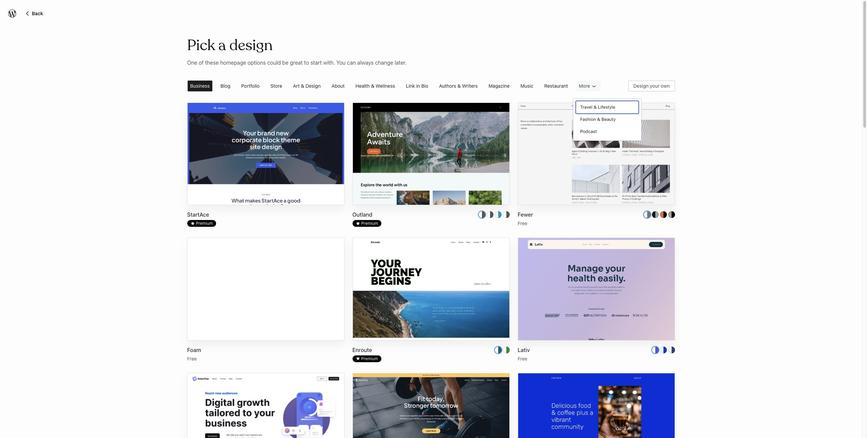 Task type: locate. For each thing, give the bounding box(es) containing it.
foam
[[187, 348, 201, 354]]

outland image
[[353, 103, 510, 439]]

& right art
[[301, 83, 305, 89]]

lativ
[[518, 348, 530, 354]]

design your own
[[634, 83, 670, 89]]

music
[[521, 83, 534, 89]]

travel & lifestyle
[[581, 105, 616, 110]]

art & design
[[293, 83, 321, 89]]

free down fewer
[[518, 221, 528, 227]]

&
[[301, 83, 305, 89], [371, 83, 375, 89], [458, 83, 461, 89], [594, 105, 597, 110], [598, 117, 601, 122]]

blog
[[221, 83, 231, 89]]

magazine button
[[484, 78, 516, 94]]

own
[[661, 83, 670, 89]]

options
[[248, 60, 266, 66]]

writers
[[463, 83, 478, 89]]

start
[[311, 60, 322, 66]]

& for design
[[301, 83, 305, 89]]

free down foam
[[187, 356, 197, 362]]

free down lativ at bottom
[[518, 356, 528, 362]]

free for lativ
[[518, 356, 528, 362]]

premium button
[[187, 221, 216, 227], [353, 221, 382, 227], [353, 356, 382, 363]]

group containing travel & lifestyle
[[577, 101, 639, 138]]

link
[[406, 83, 415, 89]]

& for beauty
[[598, 117, 601, 122]]

link in bio button
[[401, 78, 434, 94]]

& left writers
[[458, 83, 461, 89]]

design left your
[[634, 83, 649, 89]]

design right art
[[306, 83, 321, 89]]

& right health
[[371, 83, 375, 89]]

1 horizontal spatial design
[[634, 83, 649, 89]]

premium down outland
[[362, 221, 378, 226]]

free inside foam free
[[187, 356, 197, 362]]

health & wellness button
[[350, 78, 401, 94]]

enroute
[[353, 348, 372, 354]]

to
[[304, 60, 309, 66]]

design inside "button"
[[634, 83, 649, 89]]

of
[[199, 60, 204, 66]]

portfolio button
[[236, 78, 265, 94]]

pick
[[187, 36, 215, 55]]

premium button down startace
[[187, 221, 216, 227]]

outland
[[353, 212, 373, 218]]

these
[[205, 60, 219, 66]]

& left beauty
[[598, 117, 601, 122]]

homepage
[[220, 60, 246, 66]]

premium button down outland
[[353, 221, 382, 227]]

& right travel
[[594, 105, 597, 110]]

back button
[[24, 9, 43, 17]]

premium down 'enroute'
[[362, 357, 378, 362]]

premium
[[196, 221, 213, 226], [362, 221, 378, 226], [362, 357, 378, 362]]

premium button for outland
[[353, 221, 382, 227]]

link in bio
[[406, 83, 429, 89]]

art & design button
[[288, 78, 326, 94]]

in
[[417, 83, 420, 89]]

restaurant
[[545, 83, 569, 89]]

podcast button
[[577, 126, 639, 138]]

authors
[[440, 83, 457, 89]]

0 horizontal spatial design
[[306, 83, 321, 89]]

health & wellness
[[356, 83, 396, 89]]

design inside button
[[306, 83, 321, 89]]

lifestyle
[[599, 105, 616, 110]]

premium button for enroute
[[353, 356, 382, 363]]

travel
[[581, 105, 593, 110]]

design
[[634, 83, 649, 89], [306, 83, 321, 89]]

fewer image
[[519, 103, 675, 248]]

& for lifestyle
[[594, 105, 597, 110]]

group
[[577, 101, 639, 138]]

magazine
[[489, 83, 510, 89]]

free
[[518, 221, 528, 227], [187, 356, 197, 362], [518, 356, 528, 362]]

& for writers
[[458, 83, 461, 89]]

premium button down 'enroute'
[[353, 356, 382, 363]]



Task type: vqa. For each thing, say whether or not it's contained in the screenshot.
the StartAce
yes



Task type: describe. For each thing, give the bounding box(es) containing it.
free for fewer
[[518, 221, 528, 227]]

design your own button
[[629, 81, 676, 91]]

about button
[[326, 78, 350, 94]]

beauty
[[602, 117, 616, 122]]

authors & writers button
[[434, 78, 484, 94]]

can
[[347, 60, 356, 66]]

wellness
[[376, 83, 396, 89]]

great
[[290, 60, 303, 66]]

foam image
[[188, 238, 344, 341]]

change later.
[[375, 60, 407, 66]]

fashion & beauty button
[[577, 114, 639, 126]]

you
[[337, 60, 346, 66]]

your
[[651, 83, 660, 89]]

fashion
[[581, 117, 597, 122]]

startace image
[[188, 103, 344, 439]]

could
[[268, 60, 281, 66]]

one of these homepage options could be great to start with. you can always change later.
[[187, 60, 407, 66]]

always
[[358, 60, 374, 66]]

portfolio
[[241, 83, 260, 89]]

startace
[[187, 212, 209, 218]]

fashion & beauty
[[581, 117, 616, 122]]

business
[[190, 83, 210, 89]]

lativ image
[[519, 238, 675, 439]]

authors & writers
[[440, 83, 478, 89]]

bio
[[422, 83, 429, 89]]

solarone is a fresh, minimal, and professional wordpress block theme. image
[[188, 374, 344, 439]]

restaurant button
[[539, 78, 574, 94]]

art
[[293, 83, 300, 89]]

health
[[356, 83, 370, 89]]

premium for outland
[[362, 221, 378, 226]]

enroute image
[[353, 238, 510, 439]]

foam free
[[187, 348, 201, 362]]

store button
[[265, 78, 288, 94]]

with.
[[324, 60, 335, 66]]

more
[[579, 83, 591, 89]]

more button
[[574, 78, 604, 94]]

cortado image
[[519, 374, 675, 439]]

a design
[[219, 36, 273, 55]]

be
[[283, 60, 289, 66]]

premium for enroute
[[362, 357, 378, 362]]

music button
[[516, 78, 539, 94]]

podcast
[[581, 129, 597, 134]]

fewer
[[518, 212, 534, 218]]

one
[[187, 60, 197, 66]]

blog button
[[215, 78, 236, 94]]

about
[[332, 83, 345, 89]]

travel & lifestyle button
[[577, 101, 639, 114]]

store
[[271, 83, 282, 89]]

& for wellness
[[371, 83, 375, 89]]

premium down startace
[[196, 221, 213, 226]]

business button
[[185, 78, 215, 94]]

startfitter image
[[353, 374, 510, 439]]

back
[[32, 11, 43, 16]]

pick a design
[[187, 36, 273, 55]]



